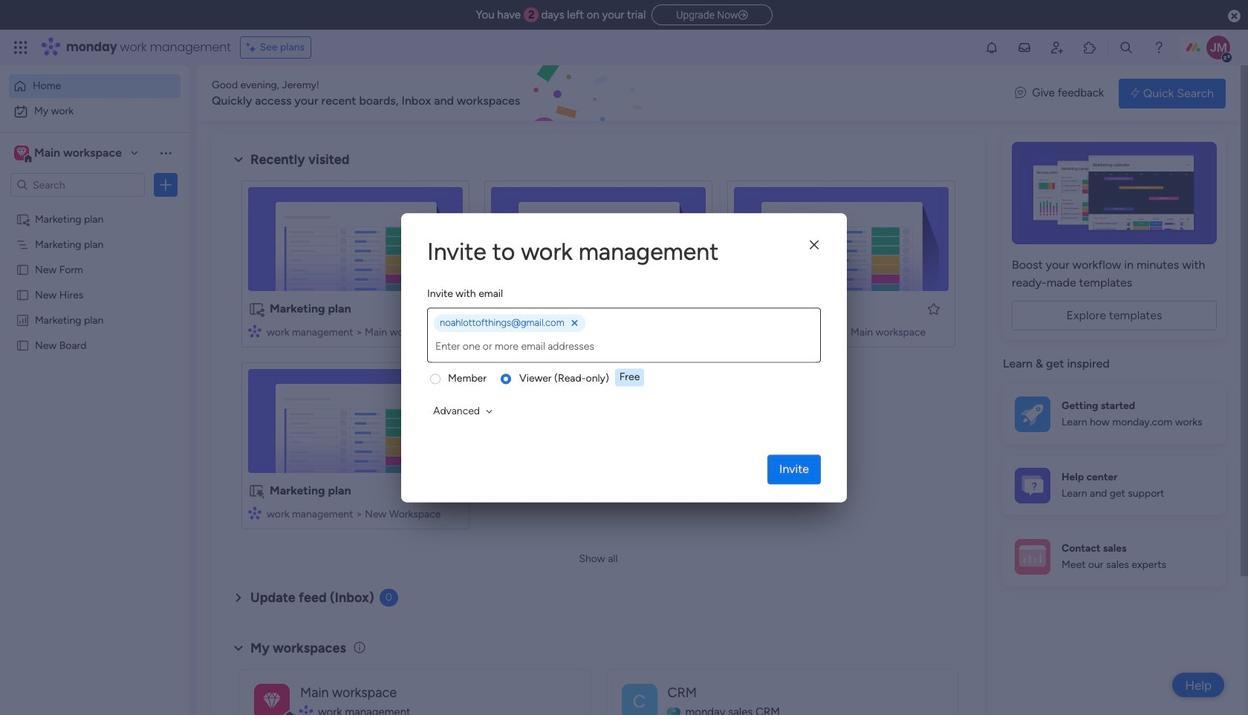 Task type: locate. For each thing, give the bounding box(es) containing it.
help center element
[[1003, 456, 1226, 515]]

2 vertical spatial option
[[0, 206, 190, 208]]

help image
[[1152, 40, 1167, 55]]

0 horizontal spatial component image
[[248, 324, 262, 338]]

option
[[9, 74, 181, 98], [9, 100, 181, 123], [0, 206, 190, 208]]

2 horizontal spatial workspace image
[[622, 684, 657, 716]]

0 vertical spatial option
[[9, 74, 181, 98]]

0 vertical spatial workspace image
[[14, 145, 29, 161]]

list box
[[0, 203, 190, 559]]

workspace image
[[14, 145, 29, 161], [263, 689, 281, 715]]

update feed image
[[1018, 40, 1032, 55]]

public board image
[[16, 288, 30, 302]]

public board image right the remove from favorites icon
[[491, 301, 508, 317]]

dapulse close image
[[1229, 9, 1241, 24]]

public board image
[[16, 262, 30, 277], [491, 301, 508, 317], [734, 301, 751, 317], [16, 338, 30, 352]]

angle down image
[[486, 407, 493, 417]]

component image
[[248, 324, 262, 338], [491, 324, 505, 338], [300, 706, 313, 716]]

public template board image
[[248, 483, 265, 499]]

1 horizontal spatial workspace image
[[263, 689, 281, 715]]

monday marketplace image
[[1083, 40, 1098, 55]]

contact sales element
[[1003, 527, 1226, 587]]

remove noahlottofthings@gmail.com image
[[572, 320, 578, 327]]

invite members image
[[1050, 40, 1065, 55]]

2 horizontal spatial component image
[[491, 324, 505, 338]]

notifications image
[[985, 40, 1000, 55]]

1 vertical spatial workspace image
[[263, 689, 281, 715]]

public dashboard image
[[16, 313, 30, 327]]

add to favorites image
[[684, 301, 699, 316]]

jeremy miller image
[[1207, 36, 1231, 59]]

Enter one or more email addresses text field
[[431, 332, 818, 362]]

1 horizontal spatial component image
[[300, 706, 313, 716]]

workspace image
[[16, 145, 27, 161], [254, 684, 290, 716], [622, 684, 657, 716]]

1 horizontal spatial workspace image
[[254, 684, 290, 716]]

templates image image
[[1017, 142, 1213, 245]]



Task type: vqa. For each thing, say whether or not it's contained in the screenshot.
Search everything icon
yes



Task type: describe. For each thing, give the bounding box(es) containing it.
dapulse rightstroke image
[[739, 10, 748, 21]]

add to favorites image
[[927, 301, 942, 316]]

v2 user feedback image
[[1016, 85, 1027, 102]]

public board image right add to favorites image
[[734, 301, 751, 317]]

getting started element
[[1003, 385, 1226, 444]]

workspace selection element
[[14, 144, 124, 164]]

shareable board image
[[16, 212, 30, 226]]

close recently visited image
[[230, 151, 248, 169]]

Search in workspace field
[[31, 177, 124, 194]]

0 horizontal spatial workspace image
[[16, 145, 27, 161]]

0 element
[[380, 589, 398, 607]]

1 vertical spatial option
[[9, 100, 181, 123]]

component image for shareable board icon
[[248, 324, 262, 338]]

select product image
[[13, 40, 28, 55]]

close image
[[810, 240, 819, 252]]

see plans image
[[247, 39, 260, 56]]

component image
[[248, 507, 262, 520]]

public board image up public board image at the top left of the page
[[16, 262, 30, 277]]

component image for public board icon right of the remove from favorites icon
[[491, 324, 505, 338]]

0 horizontal spatial workspace image
[[14, 145, 29, 161]]

v2 bolt switch image
[[1131, 85, 1140, 101]]

search everything image
[[1119, 40, 1134, 55]]

open update feed (inbox) image
[[230, 589, 248, 607]]

close my workspaces image
[[230, 640, 248, 658]]

shareable board image
[[248, 301, 265, 317]]

remove from favorites image
[[441, 301, 456, 316]]

quick search results list box
[[230, 169, 968, 548]]

public board image down public dashboard icon
[[16, 338, 30, 352]]



